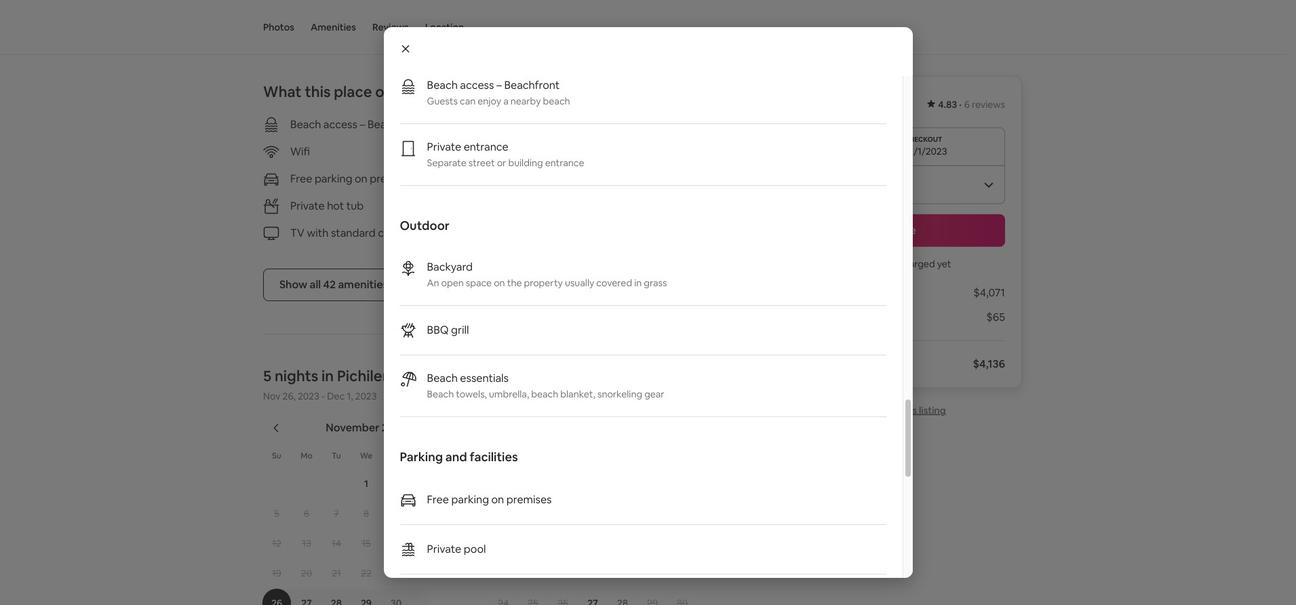 Task type: vqa. For each thing, say whether or not it's contained in the screenshot.
first 20 from right
yes



Task type: locate. For each thing, give the bounding box(es) containing it.
6 right ·
[[965, 98, 970, 111]]

beach up the towels, on the bottom of the page
[[427, 371, 458, 385]]

5
[[263, 367, 272, 386], [274, 508, 279, 520]]

2 21 from the left
[[618, 567, 628, 580]]

blanket,
[[561, 388, 596, 400]]

1 horizontal spatial 21
[[618, 567, 628, 580]]

15 button
[[352, 529, 381, 558]]

su left mo
[[272, 451, 282, 462]]

1 horizontal spatial free
[[427, 493, 449, 507]]

0 vertical spatial private pool
[[518, 172, 577, 186]]

on up 3
[[492, 493, 504, 507]]

beach left blanket,
[[532, 388, 559, 400]]

0 vertical spatial –
[[497, 78, 502, 92]]

1 vertical spatial beachfront
[[368, 118, 423, 132]]

1 vertical spatial this
[[901, 404, 918, 417]]

beach inside beach access – beachfront guests can enjoy a nearby beach
[[427, 78, 458, 92]]

1 horizontal spatial pool
[[554, 172, 577, 186]]

20 down 13
[[301, 567, 312, 580]]

1 vertical spatial 5
[[274, 508, 279, 520]]

0 horizontal spatial access
[[324, 118, 358, 132]]

2023 inside 'calendar' application
[[382, 421, 407, 435]]

0 vertical spatial 18 button
[[441, 529, 471, 558]]

19 for 1st 19 button from the left
[[272, 567, 282, 580]]

entrance right building
[[545, 157, 585, 169]]

1 horizontal spatial 17 button
[[489, 559, 518, 588]]

1 horizontal spatial 23 button
[[668, 559, 698, 588]]

20 button down 13 button on the left bottom of the page
[[292, 559, 322, 588]]

beach inside beach essentials beach towels, umbrella, beach blanket, snorkeling gear
[[532, 388, 559, 400]]

0 vertical spatial in
[[635, 277, 642, 289]]

1 vertical spatial beach
[[532, 388, 559, 400]]

in up -
[[322, 367, 334, 386]]

beach
[[543, 95, 570, 107], [532, 388, 559, 400]]

1 horizontal spatial beachfront
[[504, 78, 560, 92]]

1 23 from the left
[[391, 567, 402, 580]]

offers
[[375, 82, 417, 101]]

beachfront down offers
[[368, 118, 423, 132]]

17 up 24 at the left
[[422, 538, 431, 550]]

workspace
[[572, 145, 627, 159]]

1 su from the left
[[272, 451, 282, 462]]

-
[[322, 390, 325, 403]]

free parking on premises
[[290, 172, 415, 186], [427, 493, 552, 507]]

this left the listing
[[901, 404, 918, 417]]

5 inside "button"
[[274, 508, 279, 520]]

free parking on premises up 3
[[427, 493, 552, 507]]

19
[[272, 567, 282, 580], [559, 567, 568, 580]]

0 vertical spatial 17 button
[[411, 529, 441, 558]]

free down 'wifi'
[[290, 172, 312, 186]]

21 down 14
[[332, 567, 341, 580]]

2023 up th
[[382, 421, 407, 435]]

1 horizontal spatial access
[[460, 78, 494, 92]]

19 button down 12 button
[[262, 559, 292, 588]]

beachfront for beach access – beachfront guests can enjoy a nearby beach
[[504, 78, 560, 92]]

5 nights in pichilemu nov 26, 2023 - dec 1, 2023
[[263, 367, 405, 403]]

1 horizontal spatial su
[[500, 451, 509, 462]]

0 vertical spatial premises
[[370, 172, 415, 186]]

private inside private entrance separate street or building entrance
[[427, 140, 462, 154]]

22 down "15, friday, december 2023. unavailable" button
[[647, 567, 658, 580]]

private pool
[[518, 172, 577, 186], [427, 542, 486, 556]]

21
[[332, 567, 341, 580], [618, 567, 628, 580]]

be
[[886, 258, 897, 270]]

11, monday, december 2023. unavailable button
[[519, 529, 548, 558]]

0 horizontal spatial free
[[290, 172, 312, 186]]

0 horizontal spatial –
[[360, 118, 365, 132]]

2 20 button from the left
[[578, 559, 608, 588]]

22 button down 15 button in the bottom left of the page
[[352, 559, 381, 588]]

free inside the what this place offers dialog
[[427, 493, 449, 507]]

1 horizontal spatial premises
[[507, 493, 552, 507]]

23 button left 24 at the left
[[381, 559, 411, 588]]

2 19 button from the left
[[548, 559, 578, 588]]

18 down the 11, monday, december 2023. unavailable "button"
[[529, 567, 538, 580]]

free parking on premises up tub
[[290, 172, 415, 186]]

5 up 12 on the left
[[274, 508, 279, 520]]

1 vertical spatial on
[[494, 277, 505, 289]]

1 vertical spatial free parking on premises
[[427, 493, 552, 507]]

0 vertical spatial free
[[290, 172, 312, 186]]

free parking on premises inside the what this place offers dialog
[[427, 493, 552, 507]]

21 button down 14, thursday, december 2023. unavailable button
[[608, 559, 638, 588]]

1 horizontal spatial 5
[[274, 508, 279, 520]]

won't
[[859, 258, 884, 270]]

23 down 16, saturday, december 2023. unavailable button
[[677, 567, 688, 580]]

on left the
[[494, 277, 505, 289]]

0 vertical spatial parking
[[315, 172, 353, 186]]

1 vertical spatial parking
[[452, 493, 489, 507]]

access for beach access – beachfront guests can enjoy a nearby beach
[[460, 78, 494, 92]]

0 horizontal spatial 18
[[451, 538, 461, 550]]

17 button
[[411, 529, 441, 558], [489, 559, 518, 588]]

21 button down 14
[[322, 559, 352, 588]]

premises up cable
[[370, 172, 415, 186]]

2 19 from the left
[[559, 567, 568, 580]]

0 horizontal spatial entrance
[[464, 140, 509, 154]]

location
[[425, 21, 464, 33]]

1 horizontal spatial 20 button
[[578, 559, 608, 588]]

1 horizontal spatial 20
[[588, 567, 599, 580]]

– down place
[[360, 118, 365, 132]]

0 horizontal spatial 19 button
[[262, 559, 292, 588]]

0 horizontal spatial pool
[[464, 542, 486, 556]]

listing
[[920, 404, 946, 417]]

17 button up the '24' "button"
[[411, 529, 441, 558]]

nights
[[275, 367, 319, 386]]

access down what this place offers
[[324, 118, 358, 132]]

0 horizontal spatial 23 button
[[381, 559, 411, 588]]

0 horizontal spatial this
[[305, 82, 331, 101]]

1
[[364, 478, 369, 490]]

0 horizontal spatial su
[[272, 451, 282, 462]]

0 horizontal spatial 20
[[301, 567, 312, 580]]

17 down 10, sunday, december 2023. unavailable button
[[499, 567, 508, 580]]

1 horizontal spatial entrance
[[545, 157, 585, 169]]

1 horizontal spatial 19
[[559, 567, 568, 580]]

1 horizontal spatial 18
[[529, 567, 538, 580]]

parking
[[315, 172, 353, 186], [452, 493, 489, 507]]

1 horizontal spatial 2023
[[355, 390, 377, 403]]

you
[[841, 258, 857, 270]]

6
[[965, 98, 970, 111], [304, 508, 310, 520]]

21 for 1st 21 button from left
[[332, 567, 341, 580]]

0 vertical spatial access
[[460, 78, 494, 92]]

pool inside the what this place offers dialog
[[464, 542, 486, 556]]

19 down 12 on the left
[[272, 567, 282, 580]]

0 horizontal spatial 17
[[422, 538, 431, 550]]

0 horizontal spatial 18 button
[[441, 529, 471, 558]]

parking
[[400, 449, 443, 465]]

report this listing
[[868, 404, 946, 417]]

23 left 24 at the left
[[391, 567, 402, 580]]

private left the hot
[[290, 199, 325, 213]]

this
[[305, 82, 331, 101], [901, 404, 918, 417]]

20 down "13, wednesday, december 2023. unavailable" button
[[588, 567, 599, 580]]

0 vertical spatial 17
[[422, 538, 431, 550]]

1 vertical spatial private pool
[[427, 542, 486, 556]]

can
[[460, 95, 476, 107]]

22 down 15
[[361, 567, 372, 580]]

0 horizontal spatial private pool
[[427, 542, 486, 556]]

premises up the 11, monday, december 2023. unavailable "button"
[[507, 493, 552, 507]]

2 horizontal spatial 2023
[[382, 421, 407, 435]]

2 20 from the left
[[588, 567, 599, 580]]

0 horizontal spatial beachfront
[[368, 118, 423, 132]]

0 vertical spatial beachfront
[[504, 78, 560, 92]]

1 horizontal spatial 22 button
[[638, 559, 668, 588]]

1 horizontal spatial 19 button
[[548, 559, 578, 588]]

pool down dedicated workspace
[[554, 172, 577, 186]]

on up tub
[[355, 172, 368, 186]]

19 down 12, tuesday, december 2023. unavailable button
[[559, 567, 568, 580]]

1 vertical spatial pool
[[464, 542, 486, 556]]

18 button
[[441, 529, 471, 558], [518, 559, 548, 588]]

23 for second 23 button from right
[[391, 567, 402, 580]]

22
[[361, 567, 372, 580], [647, 567, 658, 580]]

beachfront inside beach access – beachfront guests can enjoy a nearby beach
[[504, 78, 560, 92]]

private up separate
[[427, 140, 462, 154]]

in inside 5 nights in pichilemu nov 26, 2023 - dec 1, 2023
[[322, 367, 334, 386]]

enjoy
[[478, 95, 502, 107]]

0 vertical spatial this
[[305, 82, 331, 101]]

standard
[[331, 226, 376, 240]]

20
[[301, 567, 312, 580], [588, 567, 599, 580]]

th
[[391, 451, 401, 462]]

parking up the hot
[[315, 172, 353, 186]]

1 vertical spatial premises
[[507, 493, 552, 507]]

private down building
[[518, 172, 552, 186]]

calendar application
[[247, 407, 1162, 605]]

1 horizontal spatial 6
[[965, 98, 970, 111]]

1 horizontal spatial parking
[[452, 493, 489, 507]]

1 vertical spatial access
[[324, 118, 358, 132]]

report
[[868, 404, 899, 417]]

0 horizontal spatial 21
[[332, 567, 341, 580]]

20 button
[[292, 559, 322, 588], [578, 559, 608, 588]]

5 inside 5 nights in pichilemu nov 26, 2023 - dec 1, 2023
[[263, 367, 272, 386]]

0 horizontal spatial 17 button
[[411, 529, 441, 558]]

0 vertical spatial free parking on premises
[[290, 172, 415, 186]]

private pool down building
[[518, 172, 577, 186]]

in left grass
[[635, 277, 642, 289]]

dedicated workspace
[[518, 145, 627, 159]]

2 23 from the left
[[677, 567, 688, 580]]

18 for 18 button to the left
[[451, 538, 461, 550]]

reviews
[[972, 98, 1006, 111]]

0 horizontal spatial 21 button
[[322, 559, 352, 588]]

0 horizontal spatial 19
[[272, 567, 282, 580]]

1 21 from the left
[[332, 567, 341, 580]]

mo
[[301, 451, 313, 462]]

18 button down 11
[[441, 529, 471, 558]]

18 for the bottommost 18 button
[[529, 567, 538, 580]]

fr
[[422, 451, 430, 462]]

beach for beach access – beachfront guests can enjoy a nearby beach
[[427, 78, 458, 92]]

18 down 11
[[451, 538, 461, 550]]

1 horizontal spatial 21 button
[[608, 559, 638, 588]]

on inside the backyard an open space on the property usually covered in grass
[[494, 277, 505, 289]]

17 button down 10, sunday, december 2023. unavailable button
[[489, 559, 518, 588]]

11
[[452, 508, 460, 520]]

22 button down "15, friday, december 2023. unavailable" button
[[638, 559, 668, 588]]

amenities
[[311, 21, 356, 33]]

14
[[332, 538, 341, 550]]

0 horizontal spatial 20 button
[[292, 559, 322, 588]]

1,
[[347, 390, 353, 403]]

beach right nearby
[[543, 95, 570, 107]]

essentials
[[460, 371, 509, 385]]

entrance up street
[[464, 140, 509, 154]]

14, thursday, december 2023. unavailable button
[[609, 529, 637, 558]]

beachfront up nearby
[[504, 78, 560, 92]]

free right "9" button
[[427, 493, 449, 507]]

1 vertical spatial 17
[[499, 567, 508, 580]]

pool left 10, sunday, december 2023. unavailable button
[[464, 542, 486, 556]]

1 21 button from the left
[[322, 559, 352, 588]]

parking up 11
[[452, 493, 489, 507]]

– up enjoy
[[497, 78, 502, 92]]

24 button
[[411, 559, 441, 588]]

premises
[[370, 172, 415, 186], [507, 493, 552, 507]]

beach up guests
[[427, 78, 458, 92]]

1 vertical spatial free
[[427, 493, 449, 507]]

su right the and
[[500, 451, 509, 462]]

1 horizontal spatial 22
[[647, 567, 658, 580]]

0 horizontal spatial 22
[[361, 567, 372, 580]]

1 vertical spatial entrance
[[545, 157, 585, 169]]

reserve
[[876, 223, 917, 238]]

0 horizontal spatial 23
[[391, 567, 402, 580]]

– for beach access – beachfront guests can enjoy a nearby beach
[[497, 78, 502, 92]]

1 vertical spatial 18
[[529, 567, 538, 580]]

0 vertical spatial 18
[[451, 538, 461, 550]]

2023 right 1,
[[355, 390, 377, 403]]

place
[[334, 82, 372, 101]]

1 horizontal spatial 23
[[677, 567, 688, 580]]

21 button
[[322, 559, 352, 588], [608, 559, 638, 588]]

private entrance separate street or building entrance
[[427, 140, 585, 169]]

1 vertical spatial 17 button
[[489, 559, 518, 588]]

1 horizontal spatial 18 button
[[518, 559, 548, 588]]

what this place offers
[[263, 82, 417, 101]]

0 horizontal spatial 6
[[304, 508, 310, 520]]

13
[[302, 538, 311, 550]]

this left place
[[305, 82, 331, 101]]

0 vertical spatial 5
[[263, 367, 272, 386]]

access for beach access – beachfront
[[324, 118, 358, 132]]

6 right the 5 "button"
[[304, 508, 310, 520]]

backyard an open space on the property usually covered in grass
[[427, 260, 667, 289]]

1 vertical spatial in
[[322, 367, 334, 386]]

0 vertical spatial entrance
[[464, 140, 509, 154]]

1 horizontal spatial this
[[901, 404, 918, 417]]

on
[[355, 172, 368, 186], [494, 277, 505, 289], [492, 493, 504, 507]]

open
[[441, 277, 464, 289]]

22 button
[[352, 559, 381, 588], [638, 559, 668, 588]]

nov
[[263, 390, 281, 403]]

tv
[[290, 226, 305, 240]]

1 horizontal spatial –
[[497, 78, 502, 92]]

1 horizontal spatial 17
[[499, 567, 508, 580]]

0 horizontal spatial parking
[[315, 172, 353, 186]]

18 button down the 11, monday, december 2023. unavailable "button"
[[518, 559, 548, 588]]

23 button down 16, saturday, december 2023. unavailable button
[[668, 559, 698, 588]]

4.83 · 6 reviews
[[939, 98, 1006, 111]]

1 horizontal spatial free parking on premises
[[427, 493, 552, 507]]

2 vertical spatial on
[[492, 493, 504, 507]]

17
[[422, 538, 431, 550], [499, 567, 508, 580]]

19 button down 12, tuesday, december 2023. unavailable button
[[548, 559, 578, 588]]

$4,071
[[974, 286, 1006, 300]]

tv with standard cable
[[290, 226, 405, 240]]

access inside beach access – beachfront guests can enjoy a nearby beach
[[460, 78, 494, 92]]

1 vertical spatial 6
[[304, 508, 310, 520]]

– inside beach access – beachfront guests can enjoy a nearby beach
[[497, 78, 502, 92]]

free
[[290, 172, 312, 186], [427, 493, 449, 507]]

26,
[[283, 390, 296, 403]]

1 20 from the left
[[301, 567, 312, 580]]

with
[[307, 226, 329, 240]]

2023 left -
[[298, 390, 320, 403]]

beach up 'wifi'
[[290, 118, 321, 132]]

this for what
[[305, 82, 331, 101]]

1 20 button from the left
[[292, 559, 322, 588]]

21 down 14, thursday, december 2023. unavailable button
[[618, 567, 628, 580]]

0 horizontal spatial in
[[322, 367, 334, 386]]

42
[[323, 278, 336, 292]]

20 button down "13, wednesday, december 2023. unavailable" button
[[578, 559, 608, 588]]

0 horizontal spatial premises
[[370, 172, 415, 186]]

you won't be charged yet
[[841, 258, 952, 270]]

5 up the nov
[[263, 367, 272, 386]]

1 19 from the left
[[272, 567, 282, 580]]

access up can
[[460, 78, 494, 92]]

1 vertical spatial –
[[360, 118, 365, 132]]

5 for 5
[[274, 508, 279, 520]]

2 23 button from the left
[[668, 559, 698, 588]]

2023
[[298, 390, 320, 403], [355, 390, 377, 403], [382, 421, 407, 435]]

or
[[497, 157, 507, 169]]

usually
[[565, 277, 595, 289]]

private up 25
[[427, 542, 462, 556]]

beach access – beachfront
[[290, 118, 423, 132]]

21 for 1st 21 button from right
[[618, 567, 628, 580]]

0 horizontal spatial 5
[[263, 367, 272, 386]]

private
[[427, 140, 462, 154], [518, 172, 552, 186], [290, 199, 325, 213], [427, 542, 462, 556]]

0 horizontal spatial 22 button
[[352, 559, 381, 588]]

private pool up 25
[[427, 542, 486, 556]]

23 button
[[381, 559, 411, 588], [668, 559, 698, 588]]

18
[[451, 538, 461, 550], [529, 567, 538, 580]]

$65
[[987, 310, 1006, 324]]



Task type: describe. For each thing, give the bounding box(es) containing it.
0 vertical spatial pool
[[554, 172, 577, 186]]

bbq
[[427, 323, 449, 337]]

space
[[466, 277, 492, 289]]

7
[[334, 508, 339, 520]]

1 vertical spatial 18 button
[[518, 559, 548, 588]]

13 button
[[292, 529, 322, 558]]

24
[[421, 567, 432, 580]]

beachfront for beach access – beachfront
[[368, 118, 423, 132]]

15, friday, december 2023. unavailable button
[[639, 529, 667, 558]]

1 23 button from the left
[[381, 559, 411, 588]]

amenities button
[[311, 0, 356, 54]]

show
[[280, 278, 308, 292]]

what
[[263, 82, 302, 101]]

0 vertical spatial on
[[355, 172, 368, 186]]

1 horizontal spatial private pool
[[518, 172, 577, 186]]

6 button
[[292, 500, 322, 528]]

covered
[[597, 277, 633, 289]]

7 button
[[322, 500, 352, 528]]

beach for beach essentials beach towels, umbrella, beach blanket, snorkeling gear
[[427, 371, 458, 385]]

the
[[507, 277, 522, 289]]

outdoor
[[400, 218, 450, 233]]

tub
[[347, 199, 364, 213]]

3 button
[[489, 500, 518, 528]]

all
[[310, 278, 321, 292]]

4.83
[[939, 98, 958, 111]]

charged
[[899, 258, 936, 270]]

23 for second 23 button
[[677, 567, 688, 580]]

0 vertical spatial 6
[[965, 98, 970, 111]]

8 button
[[352, 500, 381, 528]]

beach for beach access – beachfront
[[290, 118, 321, 132]]

reserve button
[[787, 214, 1006, 247]]

dedicated
[[518, 145, 570, 159]]

14 button
[[322, 529, 352, 558]]

6 inside button
[[304, 508, 310, 520]]

1 22 button from the left
[[352, 559, 381, 588]]

a
[[504, 95, 509, 107]]

·
[[960, 98, 962, 111]]

sa
[[451, 451, 461, 462]]

2 21 button from the left
[[608, 559, 638, 588]]

12
[[272, 538, 282, 550]]

kitchen
[[518, 118, 556, 132]]

photos button
[[263, 0, 295, 54]]

3
[[501, 508, 506, 520]]

guests
[[427, 95, 458, 107]]

19 for 2nd 19 button
[[559, 567, 568, 580]]

grass
[[644, 277, 667, 289]]

parking and facilities
[[400, 449, 518, 465]]

beach inside beach access – beachfront guests can enjoy a nearby beach
[[543, 95, 570, 107]]

nearby
[[511, 95, 541, 107]]

12, tuesday, december 2023. unavailable button
[[549, 529, 578, 558]]

facilities
[[470, 449, 518, 465]]

november
[[326, 421, 380, 435]]

1 19 button from the left
[[262, 559, 292, 588]]

9
[[394, 508, 399, 520]]

2 su from the left
[[500, 451, 509, 462]]

november 2023
[[326, 421, 407, 435]]

in inside the backyard an open space on the property usually covered in grass
[[635, 277, 642, 289]]

0 horizontal spatial free parking on premises
[[290, 172, 415, 186]]

10, sunday, december 2023. unavailable button
[[489, 529, 518, 558]]

and
[[446, 449, 467, 465]]

12/1/2023
[[905, 145, 948, 157]]

what this place offers dialog
[[384, 0, 913, 605]]

backyard
[[427, 260, 473, 274]]

gear
[[645, 388, 665, 400]]

dec
[[327, 390, 345, 403]]

private pool inside the what this place offers dialog
[[427, 542, 486, 556]]

parking inside the what this place offers dialog
[[452, 493, 489, 507]]

an
[[427, 277, 439, 289]]

1 22 from the left
[[361, 567, 372, 580]]

wifi
[[290, 145, 310, 159]]

12/1/2023 button
[[787, 128, 1006, 166]]

hot
[[327, 199, 344, 213]]

premises inside the what this place offers dialog
[[507, 493, 552, 507]]

0 horizontal spatial 2023
[[298, 390, 320, 403]]

beach access – beachfront guests can enjoy a nearby beach
[[427, 78, 570, 107]]

cable
[[378, 226, 405, 240]]

separate
[[427, 157, 467, 169]]

show all 42 amenities button
[[263, 269, 405, 301]]

building
[[509, 157, 543, 169]]

1 button
[[352, 470, 381, 498]]

5 for 5 nights in pichilemu nov 26, 2023 - dec 1, 2023
[[263, 367, 272, 386]]

grill
[[451, 323, 469, 337]]

pichilemu
[[337, 367, 405, 386]]

umbrella,
[[489, 388, 529, 400]]

beach essentials beach towels, umbrella, beach blanket, snorkeling gear
[[427, 371, 665, 400]]

2 22 button from the left
[[638, 559, 668, 588]]

25 button
[[441, 559, 471, 588]]

report this listing button
[[846, 404, 946, 417]]

15
[[362, 538, 371, 550]]

13, wednesday, december 2023. unavailable button
[[579, 529, 607, 558]]

16, saturday, december 2023. unavailable button
[[668, 529, 697, 558]]

this for report
[[901, 404, 918, 417]]

2, saturday, december 2023. unavailable button
[[668, 470, 697, 498]]

$4,136
[[974, 357, 1006, 371]]

5 button
[[262, 500, 292, 528]]

street
[[469, 157, 495, 169]]

25
[[451, 567, 461, 580]]

12 button
[[262, 529, 292, 558]]

2 22 from the left
[[647, 567, 658, 580]]

– for beach access – beachfront
[[360, 118, 365, 132]]

bbq grill
[[427, 323, 469, 337]]

8
[[364, 508, 369, 520]]

private hot tub
[[290, 199, 364, 213]]

reviews
[[373, 21, 409, 33]]

location button
[[425, 0, 464, 54]]

beach left the towels, on the bottom of the page
[[427, 388, 454, 400]]

11 button
[[441, 500, 471, 528]]

reviews button
[[373, 0, 409, 54]]

9 button
[[381, 500, 411, 528]]



